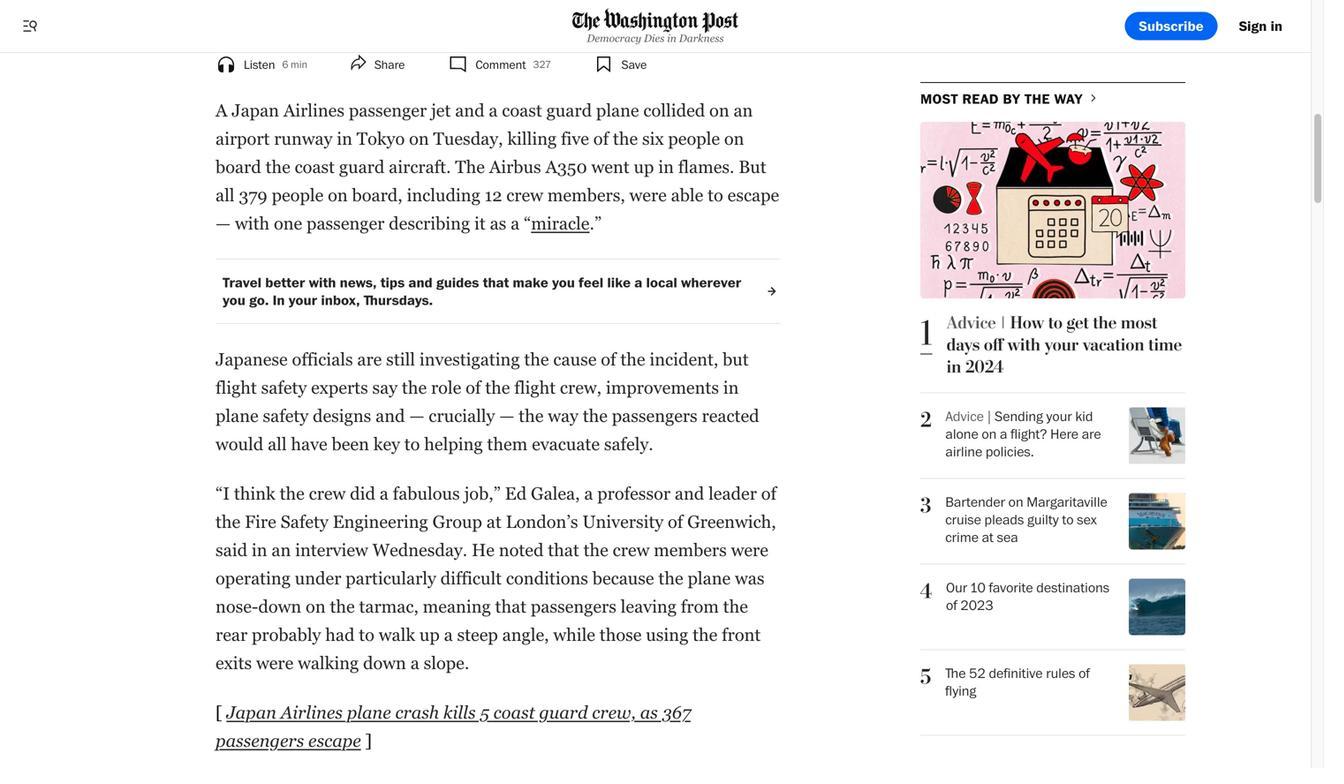 Task type: locate. For each thing, give the bounding box(es) containing it.
plane inside japanese officials are still investigating the cause of the incident, but flight safety experts say the role of the flight crew, improvements in plane safety designs and — crucially — the way the passengers reacted would all have been key to helping them evacuate safely.
[[216, 406, 259, 426]]

2 vertical spatial with
[[1008, 335, 1041, 356]]

to inside how to get the most days off with your vacation time in 2024
[[1049, 313, 1063, 334]]

1 horizontal spatial you
[[552, 274, 575, 291]]

comment
[[476, 57, 526, 72]]

coast right kills
[[494, 703, 535, 723]]

2 horizontal spatial were
[[731, 540, 769, 561]]

japan airlines plane crash kills 5 coast guard crew, as 367 passengers escape link
[[216, 703, 691, 752]]

1 vertical spatial advice
[[946, 408, 985, 425]]

all inside japanese officials are still investigating the cause of the incident, but flight safety experts say the role of the flight crew, improvements in plane safety designs and — crucially — the way the passengers reacted would all have been key to helping them evacuate safely.
[[268, 434, 287, 455]]

coast up killing
[[502, 100, 543, 120]]

passengers inside japanese officials are still investigating the cause of the incident, but flight safety experts say the role of the flight crew, improvements in plane safety designs and — crucially — the way the passengers reacted would all have been key to helping them evacuate safely.
[[612, 406, 698, 426]]

your inside how to get the most days off with your vacation time in 2024
[[1045, 335, 1079, 356]]

0 horizontal spatial flight
[[216, 378, 257, 398]]

still
[[386, 349, 415, 370]]

0 horizontal spatial went
[[452, 10, 477, 25]]

margaritaville
[[1027, 494, 1108, 511]]

1 vertical spatial escape
[[309, 731, 361, 752]]

on up "pleads"
[[1009, 494, 1024, 511]]

1 horizontal spatial went
[[592, 157, 630, 177]]

tokyo's
[[559, 10, 596, 25]]

crew,
[[560, 378, 602, 398], [592, 703, 636, 723]]

with down 379 at top left
[[235, 213, 270, 234]]

and up tuesday,
[[455, 100, 485, 120]]

0 vertical spatial crew
[[507, 185, 543, 205]]

1 horizontal spatial at
[[545, 10, 556, 25]]

0 vertical spatial advice |
[[947, 313, 1005, 334]]

bartender
[[946, 494, 1006, 511]]

escape
[[728, 185, 780, 205], [309, 731, 361, 752]]

advice | up days
[[947, 313, 1005, 334]]

and left 'leader'
[[675, 484, 705, 504]]

1 vertical spatial passengers
[[531, 597, 617, 617]]

2 horizontal spatial at
[[982, 529, 994, 546]]

"i
[[216, 484, 230, 504]]

save
[[622, 57, 647, 72]]

the inside a japan airlines passenger jet and a coast guard plane collided on an airport runway in tokyo on tuesday, killing five of the six people on board the coast guard aircraft. the airbus a350 went up in flames. but all 379 people on board, including 12 crew members, were able to escape — with one passenger describing it as a "
[[455, 157, 485, 177]]

as left 367
[[641, 703, 658, 723]]

crew, down cause
[[560, 378, 602, 398]]

1 horizontal spatial people
[[669, 128, 720, 149]]

1 vertical spatial down
[[363, 653, 406, 674]]

had
[[325, 625, 355, 645]]

with inside how to get the most days off with your vacation time in 2024
[[1008, 335, 1041, 356]]

escape inside japan airlines plane crash kills 5 coast guard crew, as 367 passengers escape
[[309, 731, 361, 752]]

at left sea
[[982, 529, 994, 546]]

are left "still"
[[357, 349, 382, 370]]

— left crucially at the bottom of the page
[[410, 406, 425, 426]]

the
[[978, 10, 996, 25], [1025, 90, 1051, 107], [455, 157, 485, 177], [946, 665, 966, 682]]

on inside "sending your kid alone on a flight? here are airline policies."
[[982, 425, 997, 443]]

— down board
[[216, 213, 231, 234]]

on left board,
[[328, 185, 348, 205]]

1 horizontal spatial all
[[268, 434, 287, 455]]

2 horizontal spatial —
[[500, 406, 515, 426]]

|
[[1002, 313, 1005, 334], [988, 408, 992, 425]]

of right the rules
[[1079, 665, 1090, 682]]

1 vertical spatial with
[[309, 274, 336, 291]]

japan
[[321, 10, 352, 25], [232, 100, 279, 120], [227, 703, 277, 723]]

0 vertical spatial went
[[452, 10, 477, 25]]

1 vertical spatial safety
[[263, 406, 309, 426]]

flying
[[946, 683, 977, 700]]

2 vertical spatial japan
[[227, 703, 277, 723]]

japan down exits
[[227, 703, 277, 723]]

0 horizontal spatial are
[[357, 349, 382, 370]]

key
[[374, 434, 400, 455]]

0 vertical spatial passenger
[[349, 100, 427, 120]]

and inside japanese officials are still investigating the cause of the incident, but flight safety experts say the role of the flight crew, improvements in plane safety designs and — crucially — the way the passengers reacted would all have been key to helping them evacuate safely.
[[376, 406, 405, 426]]

most read by the way
[[921, 90, 1084, 107]]

in up reacted
[[724, 378, 739, 398]]

at
[[545, 10, 556, 25], [487, 512, 502, 532], [982, 529, 994, 546]]

1 vertical spatial as
[[641, 703, 658, 723]]

1 horizontal spatial are
[[1082, 425, 1102, 443]]

crew left did
[[309, 484, 346, 504]]

at inside "i think the crew did a fabulous job," ed galea, a professor and leader of the fire safety engineering group at london's university of greenwich, said in an interview wednesday. he noted that the crew members were operating under particularly difficult conditions because the plane was nose-down on the tarmac, meaning that passengers leaving from the rear probably had to walk up a steep angle, while those using the front exits were walking down a slope.
[[487, 512, 502, 532]]

interview
[[295, 540, 368, 561]]

most
[[921, 90, 959, 107]]

tuesday,
[[434, 128, 503, 149]]

with
[[235, 213, 270, 234], [309, 274, 336, 291], [1008, 335, 1041, 356]]

post)
[[1063, 10, 1089, 25]]

1 horizontal spatial up
[[479, 10, 493, 25]]

passengers up while
[[531, 597, 617, 617]]

japan up 'airport'
[[232, 100, 279, 120]]

2 vertical spatial coast
[[494, 703, 535, 723]]

in down days
[[947, 357, 962, 378]]

able
[[671, 185, 704, 205]]

guard down while
[[539, 703, 588, 723]]

passengers inside "i think the crew did a fabulous job," ed galea, a professor and leader of the fire safety engineering group at london's university of greenwich, said in an interview wednesday. he noted that the crew members were operating under particularly difficult conditions because the plane was nose-down on the tarmac, meaning that passengers leaving from the rear probably had to walk up a steep angle, while those using the front exits were walking down a slope.
[[531, 597, 617, 617]]

in inside "i think the crew did a fabulous job," ed galea, a professor and leader of the fire safety engineering group at london's university of greenwich, said in an interview wednesday. he noted that the crew members were operating under particularly difficult conditions because the plane was nose-down on the tarmac, meaning that passengers leaving from the rear probably had to walk up a steep angle, while those using the front exits were walking down a slope.
[[252, 540, 267, 561]]

your down get
[[1045, 335, 1079, 356]]

0 vertical spatial 5
[[921, 665, 932, 691]]

to right had on the left of the page
[[359, 625, 375, 645]]

of
[[594, 128, 609, 149], [601, 349, 616, 370], [466, 378, 481, 398], [762, 484, 777, 504], [668, 512, 683, 532], [947, 597, 958, 614], [1079, 665, 1090, 682]]

as inside a japan airlines passenger jet and a coast guard plane collided on an airport runway in tokyo on tuesday, killing five of the six people on board the coast guard aircraft. the airbus a350 went up in flames. but all 379 people on board, including 12 crew members, were able to escape — with one passenger describing it as a "
[[490, 213, 507, 234]]

0 horizontal spatial an
[[272, 540, 291, 561]]

1 vertical spatial crew,
[[592, 703, 636, 723]]

— up them
[[500, 406, 515, 426]]

0 vertical spatial escape
[[728, 185, 780, 205]]

2 vertical spatial guard
[[539, 703, 588, 723]]

how
[[777, 10, 799, 25]]

the up front
[[724, 597, 749, 617]]

guilty
[[1028, 511, 1059, 528]]

2 vertical spatial passengers
[[216, 731, 304, 752]]

that up the angle,
[[495, 597, 527, 617]]

1 horizontal spatial as
[[641, 703, 658, 723]]

0 horizontal spatial at
[[487, 512, 502, 532]]

a up slope.
[[444, 625, 453, 645]]

a350
[[546, 157, 588, 177]]

and inside a japan airlines passenger jet and a coast guard plane collided on an airport runway in tokyo on tuesday, killing five of the six people on board the coast guard aircraft. the airbus a350 went up in flames. but all 379 people on board, including 12 crew members, were able to escape — with one passenger describing it as a "
[[455, 100, 485, 120]]

down down walk
[[363, 653, 406, 674]]

front
[[722, 625, 761, 645]]

with down how
[[1008, 335, 1041, 356]]

at right flames
[[545, 10, 556, 25]]

with up inbox,
[[309, 274, 336, 291]]

to left get
[[1049, 313, 1063, 334]]

1 horizontal spatial were
[[630, 185, 667, 205]]

in inside how to get the most days off with your vacation time in 2024
[[947, 357, 962, 378]]

up right walk
[[420, 625, 440, 645]]

1 horizontal spatial crew
[[507, 185, 543, 205]]

our 10 favorite destinations of 2023
[[947, 579, 1110, 614]]

1 vertical spatial up
[[634, 157, 654, 177]]

the left way
[[519, 406, 544, 426]]

in right sign
[[1271, 17, 1283, 34]]

safety up have
[[263, 406, 309, 426]]

a right like
[[635, 274, 643, 291]]

difficult
[[441, 569, 502, 589]]

nose-
[[216, 597, 258, 617]]

0 horizontal spatial —
[[216, 213, 231, 234]]

0 horizontal spatial down
[[258, 597, 302, 617]]

japan inside a japan airlines passenger jet and a coast guard plane collided on an airport runway in tokyo on tuesday, killing five of the six people on board the coast guard aircraft. the airbus a350 went up in flames. but all 379 people on board, including 12 crew members, were able to escape — with one passenger describing it as a "
[[232, 100, 279, 120]]

passengers down improvements
[[612, 406, 698, 426]]

operating
[[216, 569, 291, 589]]

went up members,
[[592, 157, 630, 177]]

plane
[[396, 10, 425, 25], [596, 100, 640, 120], [216, 406, 259, 426], [688, 569, 731, 589], [347, 703, 391, 723]]

are down kid
[[1082, 425, 1102, 443]]

travel better with news, tips and guides that make you feel like a local wherever you go. in your inbox, thursdays.
[[223, 274, 742, 309]]

1 vertical spatial japan
[[232, 100, 279, 120]]

sign in link
[[1226, 12, 1297, 40]]

1 vertical spatial crew
[[309, 484, 346, 504]]

0 horizontal spatial up
[[420, 625, 440, 645]]

on up policies.
[[982, 425, 997, 443]]

arrowright image
[[767, 284, 778, 299]]

passengers down exits
[[216, 731, 304, 752]]

down up probably
[[258, 597, 302, 617]]

0 vertical spatial were
[[630, 185, 667, 205]]

coast
[[502, 100, 543, 120], [295, 157, 335, 177], [494, 703, 535, 723]]

with inside travel better with news, tips and guides that make you feel like a local wherever you go. in your inbox, thursdays.
[[309, 274, 336, 291]]

darkness
[[679, 32, 724, 44]]

0 horizontal spatial all
[[216, 185, 235, 205]]

policies.
[[986, 443, 1035, 460]]

guard
[[547, 100, 592, 120], [339, 157, 385, 177], [539, 703, 588, 723]]

japan up share this article image
[[321, 10, 352, 25]]

on
[[286, 10, 299, 25], [680, 10, 693, 25], [710, 100, 730, 120], [409, 128, 429, 149], [725, 128, 745, 149], [328, 185, 348, 205], [982, 425, 997, 443], [1009, 494, 1024, 511], [306, 597, 326, 617]]

the down tuesday,
[[455, 157, 485, 177]]

were down probably
[[256, 653, 294, 674]]

of inside the 52 definitive rules of flying
[[1079, 665, 1090, 682]]

people up one
[[272, 185, 324, 205]]

0 vertical spatial as
[[490, 213, 507, 234]]

passenger
[[349, 100, 427, 120], [307, 213, 385, 234]]

| for how
[[1002, 313, 1005, 334]]

2 vertical spatial crew
[[613, 540, 650, 561]]

0 vertical spatial crew,
[[560, 378, 602, 398]]

as inside japan airlines plane crash kills 5 coast guard crew, as 367 passengers escape
[[641, 703, 658, 723]]

democracy dies in darkness
[[587, 32, 724, 44]]

1 horizontal spatial an
[[734, 100, 753, 120]]

tokyo
[[357, 128, 405, 149]]

0 horizontal spatial crew
[[309, 484, 346, 504]]

and right tips
[[409, 274, 433, 291]]

steep
[[457, 625, 498, 645]]

0 vertical spatial an
[[734, 100, 753, 120]]

tagline, democracy dies in darkness element
[[573, 32, 739, 44]]

save image
[[581, 47, 662, 82]]

guard up five on the top of the page
[[547, 100, 592, 120]]

0 vertical spatial your
[[289, 291, 317, 309]]

say
[[373, 378, 398, 398]]

airlines up share this article image
[[355, 10, 393, 25]]

0 horizontal spatial people
[[272, 185, 324, 205]]

10
[[971, 579, 986, 596]]

been
[[332, 434, 369, 455]]

a up policies.
[[1001, 425, 1008, 443]]

those
[[600, 625, 642, 645]]

and inside travel better with news, tips and guides that make you feel like a local wherever you go. in your inbox, thursdays.
[[409, 274, 433, 291]]

0 horizontal spatial escape
[[309, 731, 361, 752]]

guard inside japan airlines plane crash kills 5 coast guard crew, as 367 passengers escape
[[539, 703, 588, 723]]

comment 327
[[476, 57, 551, 72]]

1 vertical spatial an
[[272, 540, 291, 561]]

are inside "sending your kid alone on a flight? here are airline policies."
[[1082, 425, 1102, 443]]

2,
[[720, 10, 730, 25]]

0 vertical spatial passengers
[[612, 406, 698, 426]]

plane up share
[[396, 10, 425, 25]]

because
[[593, 569, 655, 589]]

the up safety
[[280, 484, 305, 504]]

on down under
[[306, 597, 326, 617]]

japanese
[[216, 349, 288, 370]]

read
[[963, 90, 999, 107]]

1 vertical spatial airlines
[[284, 100, 345, 120]]

1 horizontal spatial |
[[1002, 313, 1005, 334]]

up left flames
[[479, 10, 493, 25]]

advice up alone
[[946, 408, 985, 425]]

1 vertical spatial advice |
[[946, 408, 992, 425]]

sign in
[[1240, 17, 1283, 34]]

1 vertical spatial passenger
[[307, 213, 385, 234]]

0 horizontal spatial |
[[988, 408, 992, 425]]

airlines up runway
[[284, 100, 345, 120]]

1 horizontal spatial 5
[[921, 665, 932, 691]]

2 horizontal spatial with
[[1008, 335, 1041, 356]]

1 vertical spatial 5
[[480, 703, 490, 723]]

0 vertical spatial advice
[[947, 313, 997, 334]]

1 vertical spatial all
[[268, 434, 287, 455]]

the up 'vacation'
[[1094, 313, 1117, 334]]

1 horizontal spatial with
[[309, 274, 336, 291]]

advice up days
[[947, 313, 997, 334]]

but
[[723, 349, 749, 370]]

tips
[[381, 274, 405, 291]]

2 vertical spatial up
[[420, 625, 440, 645]]

1 vertical spatial are
[[1082, 425, 1102, 443]]

down
[[258, 597, 302, 617], [363, 653, 406, 674]]

they
[[801, 10, 824, 25]]

share this article image
[[338, 47, 419, 82]]

your inside travel better with news, tips and guides that make you feel like a local wherever you go. in your inbox, thursdays.
[[289, 291, 317, 309]]

of down our
[[947, 597, 958, 614]]

at inside the bartender on margaritaville cruise pleads guilty to sex crime at sea
[[982, 529, 994, 546]]

incident.
[[892, 10, 937, 25]]

1 vertical spatial |
[[988, 408, 992, 425]]

in inside japanese officials are still investigating the cause of the incident, but flight safety experts say the role of the flight crew, improvements in plane safety designs and — crucially — the way the passengers reacted would all have been key to helping them evacuate safely.
[[724, 378, 739, 398]]

our
[[947, 579, 968, 596]]

1 vertical spatial went
[[592, 157, 630, 177]]

wherever
[[681, 274, 742, 291]]

an inside a japan airlines passenger jet and a coast guard plane collided on an airport runway in tokyo on tuesday, killing five of the six people on board the coast guard aircraft. the airbus a350 went up in flames. but all 379 people on board, including 12 crew members, were able to escape — with one passenger describing it as a "
[[734, 100, 753, 120]]

1 horizontal spatial flight
[[515, 378, 556, 398]]

went inside a japan airlines passenger jet and a coast guard plane collided on an airport runway in tokyo on tuesday, killing five of the six people on board the coast guard aircraft. the airbus a350 went up in flames. but all 379 people on board, including 12 crew members, were able to escape — with one passenger describing it as a "
[[592, 157, 630, 177]]

the right (video:
[[978, 10, 996, 25]]

1 flight from the left
[[216, 378, 257, 398]]

2 vertical spatial were
[[256, 653, 294, 674]]

plane up would
[[216, 406, 259, 426]]

galea,
[[531, 484, 580, 504]]

flight up way
[[515, 378, 556, 398]]

0 horizontal spatial with
[[235, 213, 270, 234]]

went up the comment on this story image
[[452, 10, 477, 25]]

you left feel at the left of the page
[[552, 274, 575, 291]]

0 vertical spatial with
[[235, 213, 270, 234]]

people
[[669, 128, 720, 149], [272, 185, 324, 205]]

the washington post homepage. image
[[573, 8, 739, 33]]

0 vertical spatial people
[[669, 128, 720, 149]]

5
[[921, 665, 932, 691], [480, 703, 490, 723]]

make
[[513, 274, 549, 291]]

a up tuesday,
[[489, 100, 498, 120]]

6 min
[[282, 58, 308, 71]]

1 vertical spatial your
[[1045, 335, 1079, 356]]

the right by
[[1025, 90, 1051, 107]]

all
[[216, 185, 235, 205], [268, 434, 287, 455]]

and inside "i think the crew did a fabulous job," ed galea, a professor and leader of the fire safety engineering group at london's university of greenwich, said in an interview wednesday. he noted that the crew members were operating under particularly difficult conditions because the plane was nose-down on the tarmac, meaning that passengers leaving from the rear probably had to walk up a steep angle, while those using the front exits were walking down a slope.
[[675, 484, 705, 504]]

0 horizontal spatial as
[[490, 213, 507, 234]]

crew, left 367
[[592, 703, 636, 723]]

flight
[[216, 378, 257, 398], [515, 378, 556, 398]]

passengers inside japan airlines plane crash kills 5 coast guard crew, as 367 passengers escape
[[216, 731, 304, 752]]

2 horizontal spatial up
[[634, 157, 654, 177]]

5 right kills
[[480, 703, 490, 723]]

at up the he
[[487, 512, 502, 532]]

0 vertical spatial |
[[1002, 313, 1005, 334]]

2 vertical spatial your
[[1047, 408, 1073, 425]]

all left 379 at top left
[[216, 185, 235, 205]]

inbox,
[[321, 291, 360, 309]]

crew, inside japan airlines plane crash kills 5 coast guard crew, as 367 passengers escape
[[592, 703, 636, 723]]

the up flying
[[946, 665, 966, 682]]

a
[[489, 100, 498, 120], [511, 213, 520, 234], [635, 274, 643, 291], [1001, 425, 1008, 443], [380, 484, 389, 504], [585, 484, 593, 504], [444, 625, 453, 645], [411, 653, 420, 674]]

1 horizontal spatial down
[[363, 653, 406, 674]]

comment on this story image
[[435, 47, 547, 82]]

an down fire
[[272, 540, 291, 561]]

airlines
[[355, 10, 393, 25], [284, 100, 345, 120], [281, 703, 343, 723]]

of right role
[[466, 378, 481, 398]]

| left sending
[[988, 408, 992, 425]]

0 vertical spatial are
[[357, 349, 382, 370]]

0 vertical spatial all
[[216, 185, 235, 205]]

favorite
[[989, 579, 1034, 596]]

airlines down walking
[[281, 703, 343, 723]]

listen image
[[203, 47, 322, 82]]

2 vertical spatial airlines
[[281, 703, 343, 723]]

fabulous
[[393, 484, 460, 504]]

your right in
[[289, 291, 317, 309]]

to down margaritaville
[[1063, 511, 1074, 528]]

that left make at the left of page
[[483, 274, 509, 291]]

6
[[282, 58, 288, 71]]

board
[[216, 157, 261, 177]]

safety
[[281, 512, 329, 532]]

all left have
[[268, 434, 287, 455]]

miracle link
[[531, 213, 590, 234]]

1 horizontal spatial escape
[[728, 185, 780, 205]]

walk
[[379, 625, 415, 645]]

experts
[[311, 378, 368, 398]]



Task type: vqa. For each thing, say whether or not it's contained in the screenshot.
An in the a japan airlines passenger jet and a coast guard plane collided on an airport runway in tokyo on tuesday, killing five of the six people on board the coast guard aircraft. the airbus a350 went up in flames. but all 379 people on board, including 12 crew members, were able to escape — with one passenger describing it as a "
yes



Task type: describe. For each thing, give the bounding box(es) containing it.
"i think the crew did a fabulous job," ed galea, a professor and leader of the fire safety engineering group at london's university of greenwich, said in an interview wednesday. he noted that the crew members were operating under particularly difficult conditions because the plane was nose-down on the tarmac, meaning that passengers leaving from the rear probably had to walk up a steep angle, while those using the front exits were walking down a slope.
[[216, 484, 777, 674]]

primary element
[[0, 0, 1312, 53]]

2 horizontal spatial crew
[[613, 540, 650, 561]]

0 horizontal spatial you
[[223, 291, 246, 309]]

in down six
[[659, 157, 674, 177]]

how to get the most days off with your vacation time in 2024
[[947, 313, 1183, 378]]

he
[[472, 540, 495, 561]]

advice | for a
[[946, 408, 992, 425]]

bartender on margaritaville cruise pleads guilty to sex crime at sea
[[946, 494, 1108, 546]]

japan inside japan airlines plane crash kills 5 coast guard crew, as 367 passengers escape
[[227, 703, 277, 723]]

0 vertical spatial guard
[[547, 100, 592, 120]]

your inside "sending your kid alone on a flight? here are airline policies."
[[1047, 408, 1073, 425]]

1 vertical spatial were
[[731, 540, 769, 561]]

on left jan.
[[680, 10, 693, 25]]

officials
[[292, 349, 353, 370]]

of inside a japan airlines passenger jet and a coast guard plane collided on an airport runway in tokyo on tuesday, killing five of the six people on board the coast guard aircraft. the airbus a350 went up in flames. but all 379 people on board, including 12 crew members, were able to escape — with one passenger describing it as a "
[[594, 128, 609, 149]]

the down from
[[693, 625, 718, 645]]

2024
[[966, 357, 1004, 378]]

a japan airlines passenger jet and a coast guard plane collided on an airport runway in tokyo on tuesday, killing five of the six people on board the coast guard aircraft. the airbus a350 went up in flames. but all 379 people on board, including 12 crew members, were able to escape — with one passenger describing it as a "
[[216, 100, 780, 234]]

the inside the 52 definitive rules of flying
[[946, 665, 966, 682]]

in left tokyo
[[337, 128, 353, 149]]

evacuate
[[532, 434, 600, 455]]

the up had on the left of the page
[[330, 597, 355, 617]]

the right survived
[[873, 10, 890, 25]]

crucially
[[429, 406, 495, 426]]

leader
[[709, 484, 757, 504]]

were inside a japan airlines passenger jet and a coast guard plane collided on an airport runway in tokyo on tuesday, killing five of the six people on board the coast guard aircraft. the airbus a350 went up in flames. but all 379 people on board, including 12 crew members, were able to escape — with one passenger describing it as a "
[[630, 185, 667, 205]]

crew, inside japanese officials are still investigating the cause of the incident, but flight safety experts say the role of the flight crew, improvements in plane safety designs and — crucially — the way the passengers reacted would all have been key to helping them evacuate safely.
[[560, 378, 602, 398]]

1 horizontal spatial —
[[410, 406, 425, 426]]

to inside "i think the crew did a fabulous job," ed galea, a professor and leader of the fire safety engineering group at london's university of greenwich, said in an interview wednesday. he noted that the crew members were operating under particularly difficult conditions because the plane was nose-down on the tarmac, meaning that passengers leaving from the rear probably had to walk up a steep angle, while those using the front exits were walking down a slope.
[[359, 625, 375, 645]]

flight?
[[1011, 425, 1048, 443]]

advice | for days
[[947, 313, 1005, 334]]

to inside the bartender on margaritaville cruise pleads guilty to sex crime at sea
[[1063, 511, 1074, 528]]

tarmac,
[[359, 597, 419, 617]]

think
[[234, 484, 276, 504]]

search and browse sections image
[[21, 17, 39, 35]]

327
[[533, 58, 551, 71]]

on inside "i think the crew did a fabulous job," ed galea, a professor and leader of the fire safety engineering group at london's university of greenwich, said in an interview wednesday. he noted that the crew members were operating under particularly difficult conditions because the plane was nose-down on the tarmac, meaning that passengers leaving from the rear probably had to walk up a steep angle, while those using the front exits were walking down a slope.
[[306, 597, 326, 617]]

democracy dies in darkness link
[[573, 8, 739, 44]]

to inside japanese officials are still investigating the cause of the incident, but flight safety experts say the role of the flight crew, improvements in plane safety designs and — crucially — the way the passengers reacted would all have been key to helping them evacuate safely.
[[405, 434, 420, 455]]

1 vertical spatial people
[[272, 185, 324, 205]]

a left '"'
[[511, 213, 520, 234]]

of right cause
[[601, 349, 616, 370]]

the up 379 at top left
[[266, 157, 291, 177]]

on right collided
[[710, 100, 730, 120]]

the right way
[[583, 406, 608, 426]]

0 vertical spatial coast
[[502, 100, 543, 120]]

wednesday.
[[373, 540, 468, 561]]

2023
[[961, 597, 994, 614]]

cause
[[554, 349, 597, 370]]

in left flames
[[495, 10, 505, 25]]

airlines inside japan airlines plane crash kills 5 coast guard crew, as 367 passengers escape
[[281, 703, 343, 723]]

on up aircraft.
[[409, 128, 429, 149]]

airbus
[[489, 157, 541, 177]]

from
[[681, 597, 719, 617]]

to inside a japan airlines passenger jet and a coast guard plane collided on an airport runway in tokyo on tuesday, killing five of the six people on board the coast guard aircraft. the airbus a350 went up in flames. but all 379 people on board, including 12 crew members, were able to escape — with one passenger describing it as a "
[[708, 185, 724, 205]]

six
[[643, 128, 664, 149]]

on inside the bartender on margaritaville cruise pleads guilty to sex crime at sea
[[1009, 494, 1024, 511]]

probably
[[252, 625, 321, 645]]

advice for sending your kid alone on a flight? here are airline policies.
[[946, 408, 985, 425]]

democracy
[[587, 32, 642, 44]]

the 52 definitive rules of flying
[[946, 665, 1090, 700]]

3
[[921, 494, 932, 519]]

particularly
[[346, 569, 436, 589]]

jan.
[[696, 10, 717, 25]]

an inside "i think the crew did a fabulous job," ed galea, a professor and leader of the fire safety engineering group at london's university of greenwich, said in an interview wednesday. he noted that the crew members were operating under particularly difficult conditions because the plane was nose-down on the tarmac, meaning that passengers leaving from the rear probably had to walk up a steep angle, while those using the front exits were walking down a slope.
[[272, 540, 291, 561]]

367
[[663, 703, 691, 723]]

did
[[350, 484, 376, 504]]

professor
[[598, 484, 671, 504]]

them
[[487, 434, 528, 455]]

12
[[485, 185, 502, 205]]

the right say
[[402, 378, 427, 398]]

the down the university
[[584, 540, 609, 561]]

0 vertical spatial safety
[[261, 378, 307, 398]]

the left six
[[613, 128, 638, 149]]

the up the said
[[216, 512, 241, 532]]

in inside sign in link
[[1271, 17, 1283, 34]]

designs
[[313, 406, 371, 426]]

plane inside "i think the crew did a fabulous job," ed galea, a professor and leader of the fire safety engineering group at london's university of greenwich, said in an interview wednesday. he noted that the crew members were operating under particularly difficult conditions because the plane was nose-down on the tarmac, meaning that passengers leaving from the rear probably had to walk up a steep angle, while those using the front exits were walking down a slope.
[[688, 569, 731, 589]]

0 vertical spatial airlines
[[355, 10, 393, 25]]

are inside japanese officials are still investigating the cause of the incident, but flight safety experts say the role of the flight crew, improvements in plane safety designs and — crucially — the way the passengers reacted would all have been key to helping them evacuate safely.
[[357, 349, 382, 370]]

airline
[[946, 443, 983, 460]]

advice for how to get the most days off with your vacation time in 2024
[[947, 313, 997, 334]]

that up the comment on this story image
[[428, 10, 449, 25]]

a right galea,
[[585, 484, 593, 504]]

2 flight from the left
[[515, 378, 556, 398]]

the left cause
[[524, 349, 549, 370]]

5 inside japan airlines plane crash kills 5 coast guard crew, as 367 passengers escape
[[480, 703, 490, 723]]

4
[[921, 580, 932, 605]]

news,
[[340, 274, 377, 291]]

| for sending
[[988, 408, 992, 425]]

miracle
[[531, 213, 590, 234]]

japan airlines plane crash kills 5 coast guard crew, as 367 passengers escape
[[216, 703, 691, 752]]

up inside "i think the crew did a fabulous job," ed galea, a professor and leader of the fire safety engineering group at london's university of greenwich, said in an interview wednesday. he noted that the crew members were operating under particularly difficult conditions because the plane was nose-down on the tarmac, meaning that passengers leaving from the rear probably had to walk up a steep angle, while those using the front exits were walking down a slope.
[[420, 625, 440, 645]]

flames
[[508, 10, 543, 25]]

coast inside japan airlines plane crash kills 5 coast guard crew, as 367 passengers escape
[[494, 703, 535, 723]]

a inside "sending your kid alone on a flight? here are airline policies."
[[1001, 425, 1008, 443]]

a inside travel better with news, tips and guides that make you feel like a local wherever you go. in your inbox, thursdays.
[[635, 274, 643, 291]]

that inside travel better with news, tips and guides that make you feel like a local wherever you go. in your inbox, thursdays.
[[483, 274, 509, 291]]

escape inside a japan airlines passenger jet and a coast guard plane collided on an airport runway in tokyo on tuesday, killing five of the six people on board the coast guard aircraft. the airbus a350 went up in flames. but all 379 people on board, including 12 crew members, were able to escape — with one passenger describing it as a "
[[728, 185, 780, 205]]

the up improvements
[[621, 349, 646, 370]]

london's
[[506, 512, 579, 532]]

0 vertical spatial down
[[258, 597, 302, 617]]

in inside democracy dies in darkness link
[[668, 32, 677, 44]]

days
[[947, 335, 980, 356]]

including
[[407, 185, 481, 205]]

exits
[[216, 653, 252, 674]]

definitive
[[989, 665, 1043, 682]]

min
[[291, 58, 308, 71]]

describing
[[389, 213, 470, 234]]

while
[[554, 625, 596, 645]]

0 vertical spatial up
[[479, 10, 493, 25]]

travel better with news, tips and guides that make you feel like a local wherever you go. in your inbox, thursdays. link
[[216, 260, 781, 323]]

0 vertical spatial japan
[[321, 10, 352, 25]]

plane inside a japan airlines passenger jet and a coast guard plane collided on an airport runway in tokyo on tuesday, killing five of the six people on board the coast guard aircraft. the airbus a350 went up in flames. but all 379 people on board, including 12 crew members, were able to escape — with one passenger describing it as a "
[[596, 100, 640, 120]]

2
[[921, 408, 932, 433]]

(video:
[[940, 10, 975, 25]]

runway
[[274, 128, 333, 149]]

of up members
[[668, 512, 683, 532]]

crime
[[946, 529, 979, 546]]

crew inside a japan airlines passenger jet and a coast guard plane collided on an airport runway in tokyo on tuesday, killing five of the six people on board the coast guard aircraft. the airbus a350 went up in flames. but all 379 people on board, including 12 crew members, were able to escape — with one passenger describing it as a "
[[507, 185, 543, 205]]

cruise
[[946, 511, 982, 528]]

recalled
[[733, 10, 775, 25]]

the up the min on the top left
[[302, 10, 318, 25]]

up inside a japan airlines passenger jet and a coast guard plane collided on an airport runway in tokyo on tuesday, killing five of the six people on board the coast guard aircraft. the airbus a350 went up in flames. but all 379 people on board, including 12 crew members, were able to escape — with one passenger describing it as a "
[[634, 157, 654, 177]]

greenwich,
[[688, 512, 777, 532]]

the down investigating
[[485, 378, 510, 398]]

sending your kid alone on a flight? here are airline policies.
[[946, 408, 1102, 460]]

conditions
[[506, 569, 589, 589]]

sign
[[1240, 17, 1268, 34]]

airlines inside a japan airlines passenger jet and a coast guard plane collided on an airport runway in tokyo on tuesday, killing five of the six people on board the coast guard aircraft. the airbus a350 went up in flames. but all 379 people on board, including 12 crew members, were able to escape — with one passenger describing it as a "
[[284, 100, 345, 120]]

survived
[[827, 10, 870, 25]]

the inside how to get the most days off with your vacation time in 2024
[[1094, 313, 1117, 334]]

on up "but"
[[725, 128, 745, 149]]

subscribe link
[[1125, 12, 1218, 40]]

a left slope.
[[411, 653, 420, 674]]

way
[[548, 406, 579, 426]]

a
[[216, 100, 228, 120]]

sea
[[998, 529, 1019, 546]]

five
[[561, 128, 590, 149]]

0 horizontal spatial were
[[256, 653, 294, 674]]

1 vertical spatial coast
[[295, 157, 335, 177]]

how
[[1011, 313, 1045, 334]]

feel
[[579, 274, 604, 291]]

leaving
[[621, 597, 677, 617]]

plane inside japan airlines plane crash kills 5 coast guard crew, as 367 passengers escape
[[347, 703, 391, 723]]

— inside a japan airlines passenger jet and a coast guard plane collided on an airport runway in tokyo on tuesday, killing five of the six people on board the coast guard aircraft. the airbus a350 went up in flames. but all 379 people on board, including 12 crew members, were able to escape — with one passenger describing it as a "
[[216, 213, 231, 234]]

here
[[1051, 425, 1079, 443]]

1 vertical spatial guard
[[339, 157, 385, 177]]

of right 'leader'
[[762, 484, 777, 504]]

most read by the way link
[[921, 82, 1186, 108]]

the down members
[[659, 569, 684, 589]]

on right passengers
[[286, 10, 299, 25]]

job,"
[[464, 484, 501, 504]]

of inside our 10 favorite destinations of 2023
[[947, 597, 958, 614]]

with inside a japan airlines passenger jet and a coast guard plane collided on an airport runway in tokyo on tuesday, killing five of the six people on board the coast guard aircraft. the airbus a350 went up in flames. but all 379 people on board, including 12 crew members, were able to escape — with one passenger describing it as a "
[[235, 213, 270, 234]]

it
[[475, 213, 486, 234]]

that up conditions at bottom left
[[548, 540, 580, 561]]

rules
[[1047, 665, 1076, 682]]

slope.
[[424, 653, 470, 674]]

most
[[1121, 313, 1158, 334]]

helping
[[425, 434, 483, 455]]

a right did
[[380, 484, 389, 504]]

1
[[921, 313, 933, 356]]

was
[[735, 569, 765, 589]]

destinations
[[1037, 579, 1110, 596]]

all inside a japan airlines passenger jet and a coast guard plane collided on an airport runway in tokyo on tuesday, killing five of the six people on board the coast guard aircraft. the airbus a350 went up in flames. but all 379 people on board, including 12 crew members, were able to escape — with one passenger describing it as a "
[[216, 185, 235, 205]]



